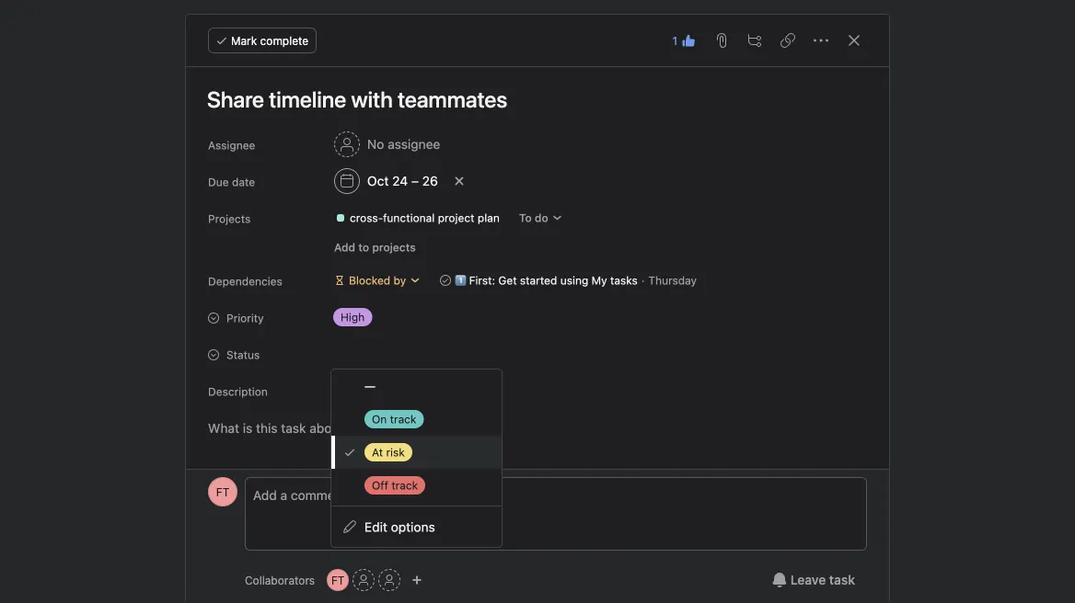 Task type: locate. For each thing, give the bounding box(es) containing it.
add to projects button
[[326, 235, 424, 261]]

ft
[[216, 486, 229, 499], [331, 574, 345, 587]]

row
[[328, 346, 352, 373]]

first:
[[469, 274, 495, 287]]

my
[[592, 274, 607, 287]]

0 horizontal spatial ft button
[[208, 478, 237, 507]]

task
[[829, 573, 855, 588]]

0 horizontal spatial ft
[[216, 486, 229, 499]]

26
[[422, 174, 438, 189]]

main content containing no assignee
[[188, 67, 887, 604]]

no assignee
[[367, 137, 440, 152]]

description
[[208, 386, 268, 399]]

1 vertical spatial ft button
[[327, 570, 349, 592]]

mark complete button
[[208, 28, 317, 53]]

1 horizontal spatial ft button
[[327, 570, 349, 592]]

high
[[341, 311, 365, 324]]

projects
[[208, 213, 251, 226]]

oct
[[367, 174, 389, 189]]

cross-functional project plan
[[350, 212, 500, 225]]

to do
[[519, 212, 548, 225]]

0 vertical spatial ft button
[[208, 478, 237, 507]]

status
[[226, 349, 260, 362]]

do
[[535, 212, 548, 225]]

mark
[[231, 34, 257, 47]]

blocked by
[[349, 274, 406, 287]]

collaborators
[[245, 574, 315, 587]]

ft button
[[208, 478, 237, 507], [327, 570, 349, 592]]

add or remove collaborators image
[[412, 575, 423, 586]]

add subtask image
[[747, 33, 762, 48]]

leave task
[[791, 573, 855, 588]]

to do button
[[511, 205, 571, 231]]

1 vertical spatial ft
[[331, 574, 345, 587]]

assignee
[[208, 139, 255, 152]]

to
[[519, 212, 532, 225]]

main content
[[188, 67, 887, 604]]

functional
[[383, 212, 435, 225]]

1 horizontal spatial ft
[[331, 574, 345, 587]]

collapse task pane image
[[847, 33, 862, 48]]

due
[[208, 176, 229, 189]]

1️⃣
[[455, 274, 466, 287]]

dependencies
[[208, 275, 282, 288]]

0 vertical spatial ft
[[216, 486, 229, 499]]

to
[[358, 241, 369, 254]]



Task type: describe. For each thing, give the bounding box(es) containing it.
cross-
[[350, 212, 383, 225]]

priority
[[226, 312, 264, 325]]

plan
[[478, 212, 500, 225]]

no assignee button
[[326, 128, 449, 161]]

clear due date image
[[454, 176, 465, 187]]

mark complete
[[231, 34, 309, 47]]

blocked
[[349, 274, 390, 287]]

get
[[498, 274, 517, 287]]

add to projects
[[334, 241, 416, 254]]

due date
[[208, 176, 255, 189]]

24
[[392, 174, 408, 189]]

blocked by button
[[326, 268, 429, 294]]

add
[[334, 241, 355, 254]]

projects
[[372, 241, 416, 254]]

main content inside the share timeline with teammates dialog
[[188, 67, 887, 604]]

1️⃣ first: get started using my tasks
[[455, 274, 638, 287]]

attachments: add a file to this task, share timeline with teammates image
[[714, 33, 729, 48]]

tasks
[[610, 274, 638, 287]]

copy task link image
[[781, 33, 795, 48]]

–
[[411, 174, 419, 189]]

using
[[560, 274, 588, 287]]

by
[[394, 274, 406, 287]]

leave
[[791, 573, 826, 588]]

oct 24 – 26
[[367, 174, 438, 189]]

started
[[520, 274, 557, 287]]

project
[[438, 212, 475, 225]]

cross-functional project plan link
[[328, 209, 507, 227]]

leave task button
[[760, 564, 867, 597]]

complete
[[260, 34, 309, 47]]

high button
[[326, 305, 436, 330]]

no
[[367, 137, 384, 152]]

1 button
[[667, 28, 701, 53]]

thursday
[[648, 274, 697, 287]]

date
[[232, 176, 255, 189]]

1
[[672, 34, 678, 47]]

share timeline with teammates dialog
[[186, 15, 889, 604]]

assignee
[[388, 137, 440, 152]]

Task Name text field
[[195, 78, 867, 121]]

more actions for this task image
[[814, 33, 828, 48]]



Task type: vqa. For each thing, say whether or not it's contained in the screenshot.
the info
no



